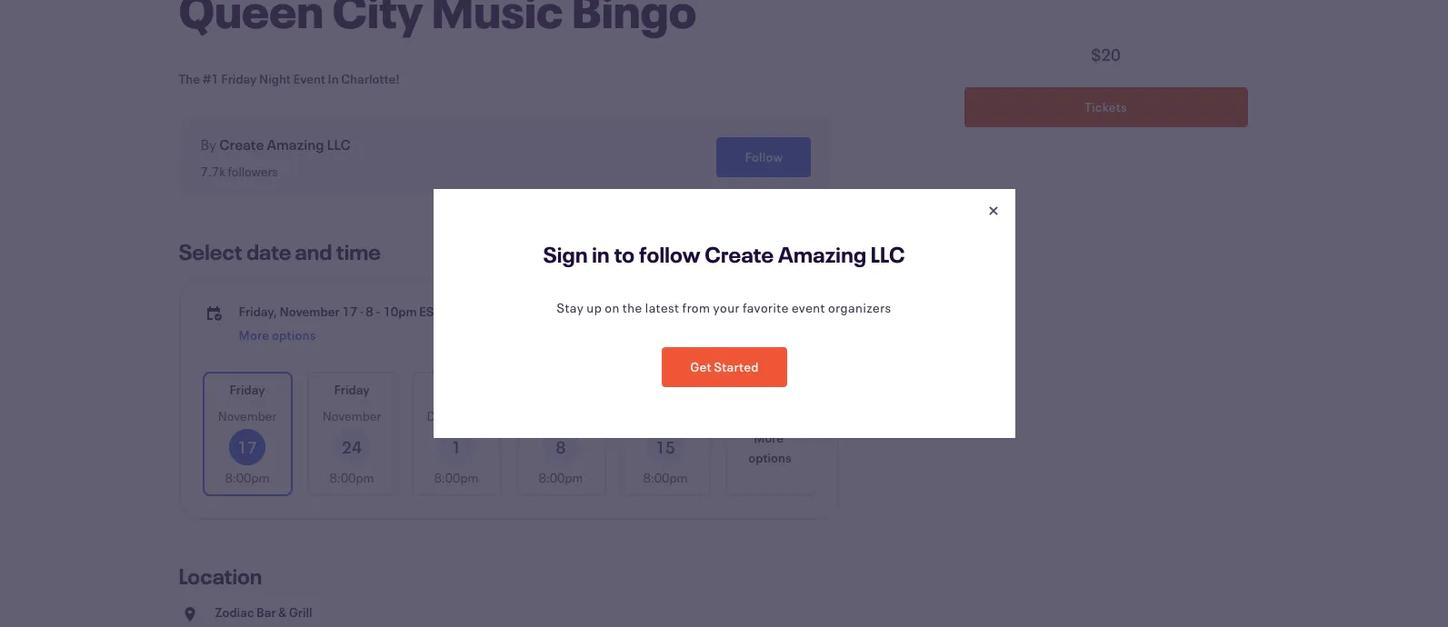 Task type: locate. For each thing, give the bounding box(es) containing it.
the
[[623, 299, 643, 317]]

options
[[749, 449, 792, 466]]

create inside alert dialog
[[705, 240, 774, 269]]

8:00pm for 24
[[330, 469, 374, 487]]

november for 24
[[323, 407, 381, 425]]

0 vertical spatial llc
[[327, 135, 351, 154]]

by create amazing llc 7.7k followers
[[201, 135, 351, 180]]

get started
[[690, 358, 759, 376]]

create
[[219, 135, 264, 154], [705, 240, 774, 269]]

more options
[[749, 429, 792, 466]]

8:00pm
[[225, 469, 270, 487], [330, 469, 374, 487], [434, 469, 479, 487], [539, 469, 584, 487], [643, 469, 688, 487]]

november
[[280, 303, 340, 320], [218, 407, 277, 425], [323, 407, 381, 425]]

0 vertical spatial 8
[[366, 303, 374, 320]]

llc up organizers
[[871, 240, 906, 269]]

sign in to follow create amazing llc alert dialog
[[0, 0, 1449, 628]]

0 vertical spatial create
[[219, 135, 264, 154]]

15
[[656, 437, 676, 458]]

8
[[366, 303, 374, 320], [556, 437, 566, 458]]

friday up 24
[[334, 381, 370, 398]]

organizers
[[829, 299, 892, 317]]

charlotte!
[[341, 70, 400, 87]]

friday up 15
[[648, 381, 684, 398]]

by
[[201, 135, 217, 154]]

create inside by create amazing llc 7.7k followers
[[219, 135, 264, 154]]

amazing
[[267, 135, 324, 154], [779, 240, 867, 269]]

get
[[690, 358, 712, 376]]

friday
[[221, 70, 257, 87], [230, 381, 265, 398], [334, 381, 370, 398], [648, 381, 684, 398]]

1 horizontal spatial 17
[[342, 303, 358, 320]]

7.7k
[[201, 163, 225, 180]]

llc down in
[[327, 135, 351, 154]]

0 horizontal spatial create
[[219, 135, 264, 154]]

night
[[259, 70, 291, 87]]

1 vertical spatial 8
[[556, 437, 566, 458]]

december
[[427, 407, 486, 425]]

1 8:00pm from the left
[[225, 469, 270, 487]]

started
[[714, 358, 759, 376]]

from
[[683, 299, 711, 317]]

bar
[[257, 604, 276, 621]]

event
[[293, 70, 326, 87]]

0 vertical spatial 17
[[342, 303, 358, 320]]

amazing up event
[[779, 240, 867, 269]]

8:00pm for 17
[[225, 469, 270, 487]]

1 vertical spatial amazing
[[779, 240, 867, 269]]

1 horizontal spatial amazing
[[779, 240, 867, 269]]

17
[[342, 303, 358, 320], [237, 437, 258, 458]]

llc
[[327, 135, 351, 154], [871, 240, 906, 269]]

1
[[452, 437, 462, 458]]

amazing up followers
[[267, 135, 324, 154]]

your
[[714, 299, 740, 317]]

4 8:00pm from the left
[[539, 469, 584, 487]]

date
[[246, 237, 291, 266]]

friday right #1
[[221, 70, 257, 87]]

1 horizontal spatial llc
[[871, 240, 906, 269]]

the #1 friday night event in charlotte!
[[179, 70, 400, 87]]

friday, november 17 · 8 - 10pm est
[[239, 303, 441, 320]]

llc inside alert dialog
[[871, 240, 906, 269]]

1 vertical spatial llc
[[871, 240, 906, 269]]

november for 17
[[218, 407, 277, 425]]

1 vertical spatial 17
[[237, 437, 258, 458]]

1 horizontal spatial create
[[705, 240, 774, 269]]

1 vertical spatial create
[[705, 240, 774, 269]]

more options button
[[727, 374, 814, 495]]

3 8:00pm from the left
[[434, 469, 479, 487]]

get started button
[[662, 347, 787, 387]]

0 vertical spatial amazing
[[267, 135, 324, 154]]

zodiac bar & grill
[[215, 604, 313, 621]]

sign
[[543, 240, 588, 269]]

zodiac
[[215, 604, 254, 621]]

sign in to follow create amazing llc
[[543, 240, 906, 269]]

friday,
[[239, 303, 277, 320]]

in
[[592, 240, 610, 269]]

the
[[179, 70, 200, 87]]

0 horizontal spatial 17
[[237, 437, 258, 458]]

0 horizontal spatial amazing
[[267, 135, 324, 154]]

0 horizontal spatial llc
[[327, 135, 351, 154]]

more
[[754, 429, 784, 446]]

2 8:00pm from the left
[[330, 469, 374, 487]]

to
[[614, 240, 635, 269]]

1 horizontal spatial 8
[[556, 437, 566, 458]]

organizer profile element
[[179, 119, 834, 196]]

create up your
[[705, 240, 774, 269]]

create up followers
[[219, 135, 264, 154]]



Task type: describe. For each thing, give the bounding box(es) containing it.
select
[[179, 237, 242, 266]]

&
[[278, 604, 287, 621]]

stay
[[557, 299, 584, 317]]

stay up on the latest from your favorite event organizers
[[557, 299, 892, 317]]

est
[[419, 303, 441, 320]]

·
[[360, 303, 364, 320]]

follow
[[639, 240, 701, 269]]

up
[[587, 299, 602, 317]]

latest
[[646, 299, 680, 317]]

10pm
[[383, 303, 417, 320]]

llc inside by create amazing llc 7.7k followers
[[327, 135, 351, 154]]

5 8:00pm from the left
[[643, 469, 688, 487]]

time
[[336, 237, 381, 266]]

grill
[[289, 604, 313, 621]]

event
[[792, 299, 826, 317]]

select date and time
[[179, 237, 381, 266]]

-
[[376, 303, 381, 320]]

8:00pm for 1
[[434, 469, 479, 487]]

amazing inside by create amazing llc 7.7k followers
[[267, 135, 324, 154]]

#1
[[203, 70, 219, 87]]

and
[[295, 237, 332, 266]]

friday down friday,
[[230, 381, 265, 398]]

amazing inside sign in to follow create amazing llc alert dialog
[[779, 240, 867, 269]]

followers
[[228, 163, 278, 180]]

location
[[179, 562, 262, 591]]

24
[[342, 437, 362, 458]]

on
[[605, 299, 620, 317]]

$20
[[1092, 44, 1121, 65]]

0 horizontal spatial 8
[[366, 303, 374, 320]]

in
[[328, 70, 339, 87]]

favorite
[[743, 299, 789, 317]]



Task type: vqa. For each thing, say whether or not it's contained in the screenshot.
THE GET
yes



